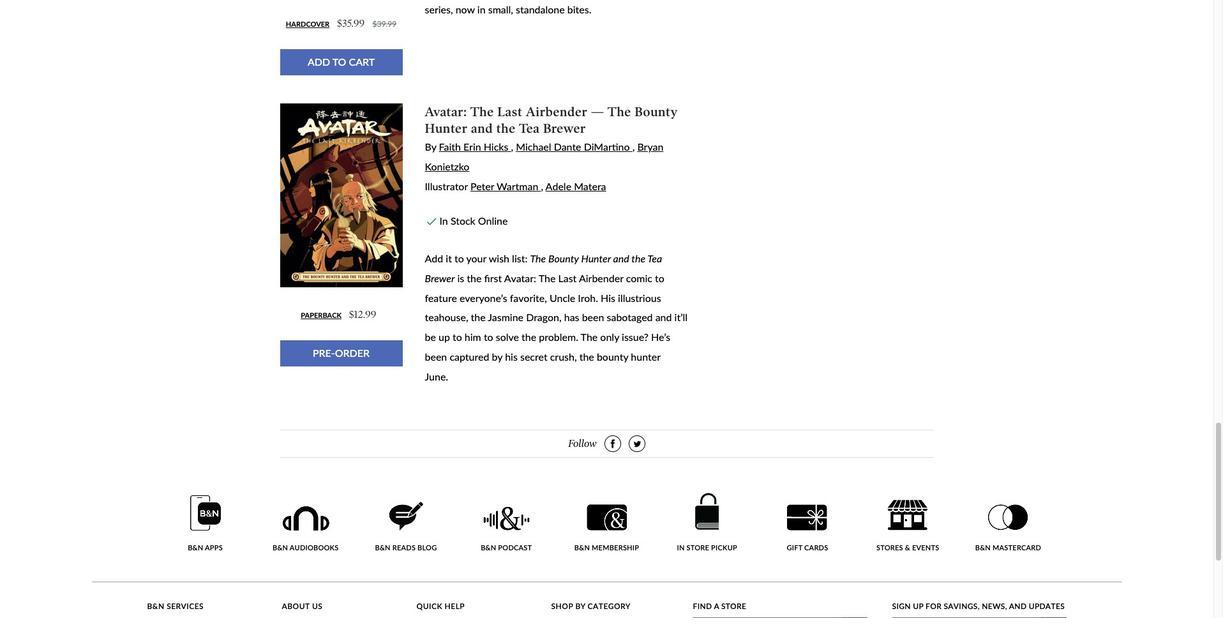 Task type: locate. For each thing, give the bounding box(es) containing it.
avatar: down list:
[[504, 272, 537, 284]]

the up secret
[[522, 331, 537, 343]]

bounty up uncle
[[549, 252, 579, 265]]

stock
[[451, 215, 476, 227]]

and inside the bounty hunter and the tea brewer
[[613, 252, 630, 265]]

0 horizontal spatial up
[[439, 331, 450, 343]]

find
[[693, 602, 712, 611]]

last up hicks
[[498, 104, 523, 119]]

hicks
[[484, 141, 509, 153]]

0 vertical spatial hunter
[[425, 121, 468, 136]]

1 horizontal spatial hunter
[[581, 252, 611, 265]]

a
[[714, 602, 720, 611]]

0 horizontal spatial been
[[425, 351, 447, 363]]

1 horizontal spatial avatar:
[[504, 272, 537, 284]]

hunter up "faith"
[[425, 121, 468, 136]]

the right list:
[[530, 252, 546, 265]]

0 vertical spatial tea
[[519, 121, 540, 136]]

in
[[440, 215, 448, 227]]

b&n left mastercard
[[976, 544, 991, 552]]

b&n podcast
[[481, 544, 532, 552]]

avatar: up "faith"
[[425, 104, 467, 119]]

sabotaged
[[607, 311, 653, 323]]

stores
[[877, 544, 904, 552]]

b&n
[[188, 544, 203, 552], [273, 544, 288, 552], [375, 544, 391, 552], [481, 544, 497, 552], [575, 544, 590, 552], [976, 544, 991, 552], [147, 602, 165, 611]]

be
[[425, 331, 436, 343]]

secret
[[521, 351, 548, 363]]

brewer up feature
[[425, 272, 455, 284]]

0 vertical spatial brewer
[[544, 121, 586, 136]]

peter
[[471, 180, 494, 192]]

b&n for b&n podcast
[[481, 544, 497, 552]]

membership
[[592, 544, 639, 552]]

last inside "avatar: the last airbender — the bounty hunter and the tea brewer"
[[498, 104, 523, 119]]

1 horizontal spatial last
[[559, 272, 577, 284]]

,
[[511, 141, 514, 153], [633, 141, 635, 153], [541, 180, 544, 192]]

by
[[492, 351, 503, 363]]

brewer up dante
[[544, 121, 586, 136]]

add to cart button
[[280, 49, 403, 75]]

list:
[[512, 252, 528, 265]]

audiobooks
[[290, 544, 339, 552]]

0 horizontal spatial hunter
[[425, 121, 468, 136]]

—
[[591, 104, 605, 119]]

1 horizontal spatial tea
[[648, 252, 662, 265]]

the right crush,
[[580, 351, 595, 363]]

stores & events link
[[874, 500, 943, 552]]

0 horizontal spatial brewer
[[425, 272, 455, 284]]

0 vertical spatial last
[[498, 104, 523, 119]]

b&n for b&n apps
[[188, 544, 203, 552]]

gift
[[787, 544, 803, 552]]

1 vertical spatial up
[[913, 602, 924, 611]]

he's
[[651, 331, 671, 343]]

avatar:
[[425, 104, 467, 119], [504, 272, 537, 284]]

podcast
[[498, 544, 532, 552]]

0 horizontal spatial last
[[498, 104, 523, 119]]

bryan konietzko
[[425, 141, 664, 172]]

comic
[[626, 272, 653, 284]]

tea inside the bounty hunter and the tea brewer
[[648, 252, 662, 265]]

mastercard
[[993, 544, 1042, 552]]

and inside "avatar: the last airbender — the bounty hunter and the tea brewer"
[[471, 121, 493, 136]]

updates
[[1029, 602, 1065, 611]]

reads
[[393, 544, 416, 552]]

airbender inside is the first avatar: the last airbender comic to feature everyone's favorite, uncle iroh. his illustrious teahouse, the jasmine dragon, has been sabotaged and it'll be up to him to solve the problem. the only issue? he's been captured by his secret crush, the bounty hunter june.
[[579, 272, 624, 284]]

last up uncle
[[559, 272, 577, 284]]

bounty up the bryan
[[635, 104, 678, 119]]

0 horizontal spatial ,
[[511, 141, 514, 153]]

1 vertical spatial avatar:
[[504, 272, 537, 284]]

b&n for b&n reads blog
[[375, 544, 391, 552]]

avatar: inside "avatar: the last airbender — the bounty hunter and the tea brewer"
[[425, 104, 467, 119]]

bryan konietzko link
[[425, 141, 664, 172]]

find a store
[[693, 602, 747, 611]]

0 vertical spatial up
[[439, 331, 450, 343]]

tea up the comic in the right top of the page
[[648, 252, 662, 265]]

the left only
[[581, 331, 598, 343]]

b&n audiobooks
[[273, 544, 339, 552]]

first
[[484, 272, 502, 284]]

savings,
[[944, 602, 980, 611]]

and
[[471, 121, 493, 136], [613, 252, 630, 265], [656, 311, 672, 323], [1010, 602, 1027, 611]]

hunter up the iroh.
[[581, 252, 611, 265]]

cart
[[349, 56, 375, 68]]

the up hicks
[[497, 121, 516, 136]]

the inside the bounty hunter and the tea brewer
[[530, 252, 546, 265]]

1 horizontal spatial been
[[582, 311, 604, 323]]

1 vertical spatial bounty
[[549, 252, 579, 265]]

0 vertical spatial avatar:
[[425, 104, 467, 119]]

avatar: the last airbender — the bounty hunter and the tea brewer
[[425, 104, 678, 136]]

last inside is the first avatar: the last airbender comic to feature everyone's favorite, uncle iroh. his illustrious teahouse, the jasmine dragon, has been sabotaged and it'll be up to him to solve the problem. the only issue? he's been captured by his secret crush, the bounty hunter june.
[[559, 272, 577, 284]]

b&n left audiobooks
[[273, 544, 288, 552]]

teahouse,
[[425, 311, 469, 323]]

illustrator
[[425, 180, 468, 192]]

has
[[564, 311, 580, 323]]

1 vertical spatial hunter
[[581, 252, 611, 265]]

b&n for b&n mastercard
[[976, 544, 991, 552]]

faith
[[439, 141, 461, 153]]

to
[[333, 56, 346, 68]]

order
[[335, 347, 370, 359]]

the up the comic in the right top of the page
[[632, 252, 646, 265]]

sign up for savings, news, and updates
[[893, 602, 1065, 611]]

b&n left apps
[[188, 544, 203, 552]]

tea up the by faith erin hicks , michael dante dimartino ,
[[519, 121, 540, 136]]

june.
[[425, 370, 448, 382]]

b&n left podcast at the left bottom of page
[[481, 544, 497, 552]]

b&n inside 'link'
[[273, 544, 288, 552]]

airbender
[[526, 104, 588, 119], [579, 272, 624, 284]]

1 vertical spatial airbender
[[579, 272, 624, 284]]

airbender up dante
[[526, 104, 588, 119]]

b&n for b&n audiobooks
[[273, 544, 288, 552]]

0 horizontal spatial bounty
[[549, 252, 579, 265]]

the inside the bounty hunter and the tea brewer
[[632, 252, 646, 265]]

wartman
[[497, 180, 539, 192]]

is the first avatar: the last airbender comic to feature everyone's favorite, uncle iroh. his illustrious teahouse, the jasmine dragon, has been sabotaged and it'll be up to him to solve the problem. the only issue? he's been captured by his secret crush, the bounty hunter june.
[[425, 272, 688, 382]]

1 vertical spatial tea
[[648, 252, 662, 265]]

matera
[[574, 180, 606, 192]]

0 vertical spatial airbender
[[526, 104, 588, 119]]

hunter
[[631, 351, 661, 363]]

it'll
[[675, 311, 688, 323]]

pre-order
[[313, 347, 370, 359]]

1 horizontal spatial brewer
[[544, 121, 586, 136]]

dante
[[554, 141, 582, 153]]

0 horizontal spatial tea
[[519, 121, 540, 136]]

brewer inside "avatar: the last airbender — the bounty hunter and the tea brewer"
[[544, 121, 586, 136]]

1 vertical spatial brewer
[[425, 272, 455, 284]]

services
[[167, 602, 204, 611]]

his
[[505, 351, 518, 363]]

up right be
[[439, 331, 450, 343]]

b&n membership
[[575, 544, 639, 552]]

bryan
[[638, 141, 664, 153]]

been up "june."
[[425, 351, 447, 363]]

brewer inside the bounty hunter and the tea brewer
[[425, 272, 455, 284]]

and up the comic in the right top of the page
[[613, 252, 630, 265]]

wish
[[489, 252, 510, 265]]

0 horizontal spatial avatar:
[[425, 104, 467, 119]]

b&n left reads
[[375, 544, 391, 552]]

b&n left membership
[[575, 544, 590, 552]]

favorite,
[[510, 292, 547, 304]]

stores & events
[[877, 544, 940, 552]]

airbender up his
[[579, 272, 624, 284]]

b&n apps link
[[171, 495, 240, 552]]

and up faith erin hicks link
[[471, 121, 493, 136]]

and inside is the first avatar: the last airbender comic to feature everyone's favorite, uncle iroh. his illustrious teahouse, the jasmine dragon, has been sabotaged and it'll be up to him to solve the problem. the only issue? he's been captured by his secret crush, the bounty hunter june.
[[656, 311, 672, 323]]

b&n apps
[[188, 544, 223, 552]]

the
[[471, 104, 494, 119], [608, 104, 632, 119], [530, 252, 546, 265], [539, 272, 556, 284], [581, 331, 598, 343]]

last
[[498, 104, 523, 119], [559, 272, 577, 284]]

bounty inside the bounty hunter and the tea brewer
[[549, 252, 579, 265]]

in
[[677, 544, 685, 552]]

, left adele
[[541, 180, 544, 192]]

been down the iroh.
[[582, 311, 604, 323]]

konietzko
[[425, 160, 470, 172]]

1 vertical spatial been
[[425, 351, 447, 363]]

and left the it'll
[[656, 311, 672, 323]]

dimartino
[[584, 141, 630, 153]]

1 horizontal spatial bounty
[[635, 104, 678, 119]]

0 vertical spatial bounty
[[635, 104, 678, 119]]

1 vertical spatial last
[[559, 272, 577, 284]]

1 horizontal spatial up
[[913, 602, 924, 611]]

, right hicks
[[511, 141, 514, 153]]

up left for
[[913, 602, 924, 611]]

, left the bryan
[[633, 141, 635, 153]]

the up uncle
[[539, 272, 556, 284]]

to
[[455, 252, 464, 265], [655, 272, 665, 284], [453, 331, 462, 343], [484, 331, 493, 343]]

b&n left services
[[147, 602, 165, 611]]



Task type: vqa. For each thing, say whether or not it's contained in the screenshot.
on
no



Task type: describe. For each thing, give the bounding box(es) containing it.
to right it
[[455, 252, 464, 265]]

illustrator peter wartman , adele matera
[[425, 180, 606, 192]]

Please complete this field to find a store text field
[[693, 618, 842, 618]]

michael
[[516, 141, 552, 153]]

issue?
[[622, 331, 649, 343]]

up inside is the first avatar: the last airbender comic to feature everyone's favorite, uncle iroh. his illustrious teahouse, the jasmine dragon, has been sabotaged and it'll be up to him to solve the problem. the only issue? he's been captured by his secret crush, the bounty hunter june.
[[439, 331, 450, 343]]

problem.
[[539, 331, 579, 343]]

online
[[478, 215, 508, 227]]

the down everyone's
[[471, 311, 486, 323]]

b&n services
[[147, 602, 204, 611]]

by
[[425, 141, 437, 153]]

in stock online
[[440, 215, 508, 227]]

illustrious
[[618, 292, 661, 304]]

jasmine
[[488, 311, 524, 323]]

Please complete this field text field
[[893, 618, 1041, 618]]

in store pickup link
[[673, 493, 742, 552]]

b&n reads blog link
[[372, 502, 441, 552]]

only
[[601, 331, 620, 343]]

about us
[[282, 602, 323, 611]]

avatar: the last airbender — the bounty hunter and the tea brewer link
[[425, 104, 678, 136]]

&
[[906, 544, 911, 552]]

the right —
[[608, 104, 632, 119]]

gift cards link
[[773, 505, 842, 552]]

b&n mastercard link
[[974, 505, 1043, 552]]

the right is
[[467, 272, 482, 284]]

the up faith erin hicks link
[[471, 104, 494, 119]]

shop by category
[[552, 602, 631, 611]]

b&n audiobooks link
[[271, 506, 340, 552]]

his
[[601, 292, 616, 304]]

feature
[[425, 292, 457, 304]]

dragon,
[[526, 311, 562, 323]]

add
[[425, 252, 443, 265]]

michael dante dimartino link
[[516, 141, 633, 153]]

b&n for b&n services
[[147, 602, 165, 611]]

us
[[312, 602, 323, 611]]

iroh.
[[578, 292, 598, 304]]

the inside "avatar: the last airbender — the bounty hunter and the tea brewer"
[[497, 121, 516, 136]]

and right news,
[[1010, 602, 1027, 611]]

adele matera link
[[546, 180, 606, 192]]

store
[[722, 602, 747, 611]]

b&n mastercard
[[976, 544, 1042, 552]]

tea inside "avatar: the last airbender — the bounty hunter and the tea brewer"
[[519, 121, 540, 136]]

solve
[[496, 331, 519, 343]]

to left the him
[[453, 331, 462, 343]]

in store pickup
[[677, 544, 738, 552]]

it
[[446, 252, 452, 265]]

add
[[308, 56, 330, 68]]

quick help
[[417, 602, 465, 611]]

add to cart
[[308, 56, 375, 68]]

b&n podcast link
[[472, 507, 541, 552]]

hunter inside "avatar: the last airbender — the bounty hunter and the tea brewer"
[[425, 121, 468, 136]]

adele
[[546, 180, 572, 192]]

captured
[[450, 351, 489, 363]]

uncle
[[550, 292, 576, 304]]

faith erin hicks link
[[439, 141, 511, 153]]

$12.99
[[349, 309, 377, 321]]

avatar: the last airbender -- the bounty hunter and the tea brewer image
[[280, 103, 403, 287]]

$35.99
[[337, 18, 365, 30]]

apps
[[205, 544, 223, 552]]

bounty inside "avatar: the last airbender — the bounty hunter and the tea brewer"
[[635, 104, 678, 119]]

peter wartman link
[[471, 180, 541, 192]]

b&n for b&n membership
[[575, 544, 590, 552]]

$39.99
[[373, 19, 397, 29]]

hardcover
[[286, 20, 330, 28]]

2 horizontal spatial ,
[[633, 141, 635, 153]]

everyone's
[[460, 292, 508, 304]]

paperback
[[301, 311, 342, 320]]

avatar: inside is the first avatar: the last airbender comic to feature everyone's favorite, uncle iroh. his illustrious teahouse, the jasmine dragon, has been sabotaged and it'll be up to him to solve the problem. the only issue? he's been captured by his secret crush, the bounty hunter june.
[[504, 272, 537, 284]]

hunter inside the bounty hunter and the tea brewer
[[581, 252, 611, 265]]

the bounty hunter and the tea brewer
[[425, 252, 662, 284]]

pre-order button
[[280, 340, 403, 366]]

b&n membership link
[[573, 505, 642, 552]]

about
[[282, 602, 310, 611]]

help
[[445, 602, 465, 611]]

airbender inside "avatar: the last airbender — the bounty hunter and the tea brewer"
[[526, 104, 588, 119]]

bounty
[[597, 351, 629, 363]]

him
[[465, 331, 481, 343]]

0 vertical spatial been
[[582, 311, 604, 323]]

erin
[[464, 141, 481, 153]]

to right the comic in the right top of the page
[[655, 272, 665, 284]]

by faith erin hicks , michael dante dimartino ,
[[425, 141, 638, 153]]

add it to your wish list:
[[425, 252, 530, 265]]

1 horizontal spatial ,
[[541, 180, 544, 192]]

to right the him
[[484, 331, 493, 343]]

crush,
[[550, 351, 577, 363]]

sign
[[893, 602, 911, 611]]

b&n reads blog
[[375, 544, 437, 552]]

your
[[467, 252, 487, 265]]



